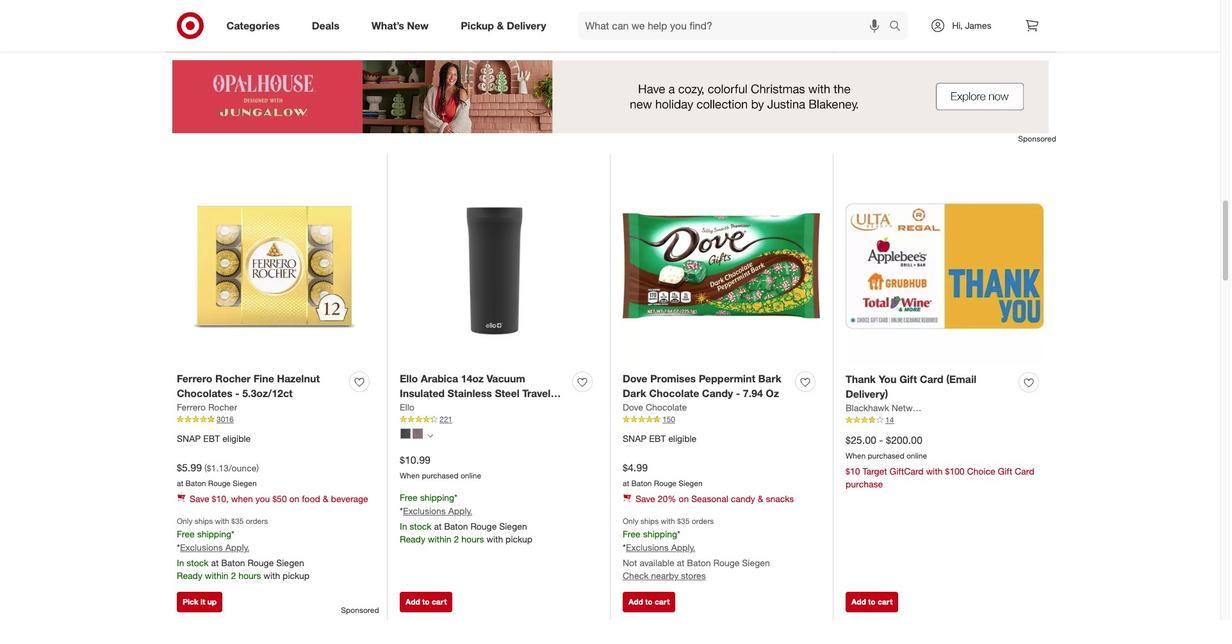 Task type: locate. For each thing, give the bounding box(es) containing it.
stainless
[[448, 387, 492, 400]]

$200.00
[[886, 434, 923, 447]]

add for ello arabica 14oz vacuum insulated stainless steel travel mug
[[406, 598, 420, 607]]

at down $4.99
[[623, 479, 629, 488]]

1 only from the left
[[177, 517, 193, 526]]

1 horizontal spatial on
[[679, 493, 689, 504]]

shipping up available
[[643, 529, 677, 540]]

0 vertical spatial online
[[907, 451, 927, 461]]

2 snap from the left
[[623, 433, 647, 444]]

2 ello from the top
[[400, 402, 415, 413]]

at up stores
[[677, 558, 685, 568]]

1 horizontal spatial online
[[907, 451, 927, 461]]

0 horizontal spatial $35
[[231, 517, 244, 526]]

you
[[256, 493, 270, 504]]

1 horizontal spatial ships
[[641, 517, 659, 526]]

dove promises peppermint bark dark chocolate candy - 7.94 oz link
[[623, 372, 790, 401]]

within for exclusions apply. button associated with ferrero rocher fine hazelnut chocolates - 5.3oz/12ct
[[205, 570, 229, 581]]

1 vertical spatial ferrero
[[177, 402, 206, 413]]

exclusions apply. button for dove promises peppermint bark dark chocolate candy - 7.94 oz
[[626, 541, 696, 554]]

baton inside $4.99 at baton rouge siegen
[[632, 479, 652, 488]]

shipping down $10.99 when purchased online
[[420, 492, 454, 503]]

at down $5.99
[[177, 479, 183, 488]]

0 vertical spatial 2
[[454, 534, 459, 545]]

0 horizontal spatial exclusions apply. button
[[180, 541, 249, 554]]

orders down seasonal
[[692, 517, 714, 526]]

apply. up stores
[[671, 542, 696, 553]]

1 save from the left
[[190, 493, 209, 504]]

stock down $10.99 when purchased online
[[410, 521, 432, 532]]

pick it up button
[[177, 24, 222, 44], [400, 24, 446, 44], [177, 592, 222, 613]]

free shipping * * exclusions apply. in stock at  baton rouge siegen ready within 2 hours with pickup down $10.99 when purchased online
[[400, 492, 533, 545]]

snap ebt eligible for $4.99
[[623, 433, 697, 444]]

baton up stores
[[687, 558, 711, 568]]

exclusions
[[403, 506, 446, 516], [180, 542, 223, 553], [626, 542, 669, 553]]

1 horizontal spatial ebt
[[649, 433, 666, 444]]

orders for only ships with $35 orders free shipping * * exclusions apply. not available at baton rouge siegen check nearby stores
[[692, 517, 714, 526]]

2 eligible from the left
[[669, 433, 697, 444]]

free down the only ships with $35 orders
[[177, 529, 195, 540]]

free for exclusions apply. button associated with ferrero rocher fine hazelnut chocolates - 5.3oz/12ct
[[177, 529, 195, 540]]

0 vertical spatial stock
[[410, 521, 432, 532]]

gift
[[900, 373, 917, 386], [998, 466, 1013, 477]]

0 horizontal spatial in
[[177, 558, 184, 568]]

only for only ships with $35 orders free shipping * * exclusions apply. not available at baton rouge siegen check nearby stores
[[623, 517, 639, 526]]

james
[[965, 20, 992, 31]]

0 vertical spatial ello
[[400, 373, 418, 385]]

snap ebt eligible down 150
[[623, 433, 697, 444]]

0 horizontal spatial within
[[205, 570, 229, 581]]

- left 7.94 in the right of the page
[[736, 387, 740, 400]]

ships down 20%
[[641, 517, 659, 526]]

ello down insulated
[[400, 402, 415, 413]]

0 horizontal spatial 2
[[231, 570, 236, 581]]

$10,
[[212, 493, 229, 504]]

free down $10.99
[[400, 492, 418, 503]]

1 vertical spatial sponsored
[[1019, 134, 1056, 144]]

0 horizontal spatial card
[[920, 373, 944, 386]]

orders for only ships with $35 orders
[[246, 517, 268, 526]]

1 vertical spatial stock
[[187, 558, 209, 568]]

add for thank you gift card (email delivery)
[[852, 598, 866, 607]]

siegen inside the $5.99 ( $1.13 /ounce ) at baton rouge siegen
[[233, 479, 257, 488]]

0 horizontal spatial hours
[[238, 570, 261, 581]]

baton down $5.99
[[186, 479, 206, 488]]

1 vertical spatial purchased
[[422, 471, 459, 481]]

ebt down the 3016
[[203, 433, 220, 444]]

delivery)
[[846, 388, 889, 401]]

2 horizontal spatial free
[[623, 529, 641, 540]]

pickup & delivery link
[[450, 12, 562, 40]]

exclusions up available
[[626, 542, 669, 553]]

eligible
[[222, 433, 251, 444], [669, 433, 697, 444]]

giftcard
[[890, 466, 924, 477]]

1 horizontal spatial pickup
[[506, 534, 533, 545]]

purchased
[[868, 451, 905, 461], [422, 471, 459, 481]]

all colors image
[[427, 433, 433, 439]]

$35 down the when
[[231, 517, 244, 526]]

0 horizontal spatial on
[[289, 493, 300, 504]]

baton
[[186, 479, 206, 488], [632, 479, 652, 488], [444, 521, 468, 532], [221, 558, 245, 568], [687, 558, 711, 568]]

$35 down save 20% on seasonal candy & snacks
[[677, 517, 690, 526]]

add to cart button
[[623, 24, 676, 44], [846, 24, 899, 44], [400, 592, 453, 613], [623, 592, 676, 613], [846, 592, 899, 613]]

categories
[[227, 19, 280, 32]]

hi, james
[[953, 20, 992, 31]]

0 vertical spatial rocher
[[215, 373, 251, 385]]

within
[[428, 534, 452, 545], [205, 570, 229, 581]]

cart for dove promises peppermint bark dark chocolate candy - 7.94 oz
[[655, 598, 670, 607]]

ferrero inside the ferrero rocher fine hazelnut chocolates - 5.3oz/12ct
[[177, 373, 213, 385]]

1 ebt from the left
[[203, 433, 220, 444]]

gift right you on the bottom right of page
[[900, 373, 917, 386]]

0 horizontal spatial &
[[323, 493, 329, 504]]

eligible down 150
[[669, 433, 697, 444]]

gift right choice
[[998, 466, 1013, 477]]

0 horizontal spatial free
[[177, 529, 195, 540]]

ello inside ello arabica 14oz vacuum insulated stainless steel travel mug
[[400, 373, 418, 385]]

snap for $4.99
[[623, 433, 647, 444]]

free up not
[[623, 529, 641, 540]]

0 horizontal spatial ebt
[[203, 433, 220, 444]]

up
[[207, 29, 217, 39], [430, 29, 440, 39], [207, 598, 217, 607]]

ships for only ships with $35 orders
[[195, 517, 213, 526]]

dove promises peppermint bark dark chocolate candy - 7.94 oz image
[[623, 167, 820, 365], [623, 167, 820, 365]]

apply. down the only ships with $35 orders
[[225, 542, 249, 553]]

1 horizontal spatial stock
[[410, 521, 432, 532]]

save
[[190, 493, 209, 504], [636, 493, 655, 504]]

save left $10,
[[190, 493, 209, 504]]

rocher up the 3016
[[208, 402, 237, 413]]

& right food
[[323, 493, 329, 504]]

save for $4.99
[[636, 493, 655, 504]]

2 vertical spatial sponsored
[[341, 606, 379, 615]]

purchased down $10.99
[[422, 471, 459, 481]]

shipping
[[420, 492, 454, 503], [197, 529, 231, 540], [643, 529, 677, 540]]

0 horizontal spatial ready
[[177, 570, 202, 581]]

add to cart for ello arabica 14oz vacuum insulated stainless steel travel mug
[[406, 598, 447, 607]]

when inside "$25.00 - $200.00 when purchased online $10 target giftcard with $100 choice gift card purchase"
[[846, 451, 866, 461]]

when up $10
[[846, 451, 866, 461]]

1 vertical spatial 2
[[231, 570, 236, 581]]

deals
[[312, 19, 340, 32]]

1 ships from the left
[[195, 517, 213, 526]]

0 horizontal spatial pickup
[[283, 570, 310, 581]]

& right candy
[[758, 493, 764, 504]]

dove down dark
[[623, 402, 643, 413]]

chocolate up 150
[[646, 402, 687, 413]]

$35 for only ships with $35 orders free shipping * * exclusions apply. not available at baton rouge siegen check nearby stores
[[677, 517, 690, 526]]

0 vertical spatial in
[[400, 521, 407, 532]]

all colors element
[[427, 431, 433, 439]]

shipping down the only ships with $35 orders
[[197, 529, 231, 540]]

ferrero up chocolates
[[177, 373, 213, 385]]

1 ferrero from the top
[[177, 373, 213, 385]]

save $10, when you $50 on food & beverage
[[190, 493, 368, 504]]

1 horizontal spatial snap ebt eligible
[[623, 433, 697, 444]]

rocher for ferrero rocher fine hazelnut chocolates - 5.3oz/12ct
[[215, 373, 251, 385]]

save left 20%
[[636, 493, 655, 504]]

0 horizontal spatial stock
[[187, 558, 209, 568]]

thank you gift card (email delivery) image
[[846, 167, 1044, 365]]

0 horizontal spatial sponsored
[[341, 606, 379, 615]]

- inside "$25.00 - $200.00 when purchased online $10 target giftcard with $100 choice gift card purchase"
[[880, 434, 884, 447]]

1 horizontal spatial $35
[[677, 517, 690, 526]]

& right pickup
[[497, 19, 504, 32]]

not
[[623, 558, 637, 568]]

ebt for $4.99
[[649, 433, 666, 444]]

search button
[[884, 12, 915, 42]]

orders inside only ships with $35 orders free shipping * * exclusions apply. not available at baton rouge siegen check nearby stores
[[692, 517, 714, 526]]

2
[[454, 534, 459, 545], [231, 570, 236, 581]]

1 horizontal spatial hours
[[462, 534, 484, 545]]

snap up $5.99
[[177, 433, 201, 444]]

1 horizontal spatial orders
[[692, 517, 714, 526]]

stock for exclusions apply. button associated with ferrero rocher fine hazelnut chocolates - 5.3oz/12ct
[[187, 558, 209, 568]]

1 horizontal spatial save
[[636, 493, 655, 504]]

1 horizontal spatial sponsored
[[787, 37, 825, 47]]

exclusions down the only ships with $35 orders
[[180, 542, 223, 553]]

add to cart button for dove promises peppermint bark dark chocolate candy - 7.94 oz
[[623, 592, 676, 613]]

fine
[[254, 373, 274, 385]]

1 vertical spatial within
[[205, 570, 229, 581]]

dove for dove chocolate
[[623, 402, 643, 413]]

add to cart button for thank you gift card (email delivery)
[[846, 592, 899, 613]]

$35 inside only ships with $35 orders free shipping * * exclusions apply. not available at baton rouge siegen check nearby stores
[[677, 517, 690, 526]]

0 vertical spatial within
[[428, 534, 452, 545]]

purchased inside $10.99 when purchased online
[[422, 471, 459, 481]]

2 horizontal spatial shipping
[[643, 529, 677, 540]]

ferrero rocher fine hazelnut chocolates - 5.3oz/12ct image
[[177, 167, 374, 365], [177, 167, 374, 365]]

exclusions down $10.99 when purchased online
[[403, 506, 446, 516]]

exclusions apply. button
[[403, 505, 473, 518], [180, 541, 249, 554], [626, 541, 696, 554]]

ships down $10,
[[195, 517, 213, 526]]

rocher left fine
[[215, 373, 251, 385]]

0 horizontal spatial only
[[177, 517, 193, 526]]

0 horizontal spatial -
[[235, 387, 239, 400]]

2 orders from the left
[[692, 517, 714, 526]]

exclusions apply. button down the only ships with $35 orders
[[180, 541, 249, 554]]

ello up insulated
[[400, 373, 418, 385]]

1 horizontal spatial snap
[[623, 433, 647, 444]]

in
[[400, 521, 407, 532], [177, 558, 184, 568]]

seasonal
[[692, 493, 729, 504]]

2 horizontal spatial exclusions
[[626, 542, 669, 553]]

chocolate
[[649, 387, 699, 400], [646, 402, 687, 413]]

1 horizontal spatial only
[[623, 517, 639, 526]]

exclusions apply. button for ferrero rocher fine hazelnut chocolates - 5.3oz/12ct
[[180, 541, 249, 554]]

pickup & delivery
[[461, 19, 546, 32]]

2 horizontal spatial -
[[880, 434, 884, 447]]

at inside only ships with $35 orders free shipping * * exclusions apply. not available at baton rouge siegen check nearby stores
[[677, 558, 685, 568]]

1 orders from the left
[[246, 517, 268, 526]]

ello arabica 14oz vacuum insulated stainless steel travel mug image
[[400, 167, 597, 365], [400, 167, 597, 365]]

0 horizontal spatial snap ebt eligible
[[177, 433, 251, 444]]

2 on from the left
[[679, 493, 689, 504]]

1 vertical spatial online
[[461, 471, 481, 481]]

ready
[[400, 534, 425, 545], [177, 570, 202, 581]]

to
[[645, 29, 653, 39], [868, 29, 876, 39], [422, 598, 430, 607], [645, 598, 653, 607], [868, 598, 876, 607]]

categories link
[[216, 12, 296, 40]]

2 only from the left
[[623, 517, 639, 526]]

0 horizontal spatial save
[[190, 493, 209, 504]]

snap ebt eligible
[[177, 433, 251, 444], [623, 433, 697, 444]]

stock down the only ships with $35 orders
[[187, 558, 209, 568]]

5.3oz/12ct
[[242, 387, 293, 400]]

1 horizontal spatial -
[[736, 387, 740, 400]]

ello arabica 14oz vacuum insulated stainless steel travel mug link
[[400, 372, 567, 415]]

2 ships from the left
[[641, 517, 659, 526]]

150
[[663, 415, 676, 424]]

only down $5.99
[[177, 517, 193, 526]]

ebt down 150
[[649, 433, 666, 444]]

2 $35 from the left
[[677, 517, 690, 526]]

1 horizontal spatial gift
[[998, 466, 1013, 477]]

card left (email
[[920, 373, 944, 386]]

1 horizontal spatial ready
[[400, 534, 425, 545]]

0 horizontal spatial when
[[400, 471, 420, 481]]

what's
[[372, 19, 404, 32]]

ello arabica 14oz vacuum insulated stainless steel travel mug
[[400, 373, 551, 415]]

2 snap ebt eligible from the left
[[623, 433, 697, 444]]

ello for ello
[[400, 402, 415, 413]]

0 vertical spatial dove
[[623, 373, 648, 385]]

when down $10.99
[[400, 471, 420, 481]]

delivery
[[507, 19, 546, 32]]

1 vertical spatial card
[[1015, 466, 1035, 477]]

1 horizontal spatial exclusions apply. button
[[403, 505, 473, 518]]

1 horizontal spatial when
[[846, 451, 866, 461]]

only up not
[[623, 517, 639, 526]]

0 vertical spatial chocolate
[[649, 387, 699, 400]]

1 horizontal spatial within
[[428, 534, 452, 545]]

2 dove from the top
[[623, 402, 643, 413]]

1 vertical spatial when
[[400, 471, 420, 481]]

1 snap ebt eligible from the left
[[177, 433, 251, 444]]

on right $50
[[289, 493, 300, 504]]

1 snap from the left
[[177, 433, 201, 444]]

stock
[[410, 521, 432, 532], [187, 558, 209, 568]]

card right choice
[[1015, 466, 1035, 477]]

1 horizontal spatial card
[[1015, 466, 1035, 477]]

rocher inside the ferrero rocher fine hazelnut chocolates - 5.3oz/12ct
[[215, 373, 251, 385]]

1 $35 from the left
[[231, 517, 244, 526]]

dove inside dove promises peppermint bark dark chocolate candy - 7.94 oz
[[623, 373, 648, 385]]

0 horizontal spatial ships
[[195, 517, 213, 526]]

dove up dark
[[623, 373, 648, 385]]

peppermint
[[699, 373, 756, 385]]

apply. down $10.99 when purchased online
[[448, 506, 473, 516]]

siegen inside $4.99 at baton rouge siegen
[[679, 479, 703, 488]]

snap up $4.99
[[623, 433, 647, 444]]

it
[[201, 29, 205, 39], [424, 29, 428, 39], [201, 598, 205, 607]]

you
[[879, 373, 897, 386]]

ferrero rocher link
[[177, 401, 237, 414]]

ferrero down chocolates
[[177, 402, 206, 413]]

at down $10.99 when purchased online
[[434, 521, 442, 532]]

$35
[[231, 517, 244, 526], [677, 517, 690, 526]]

0 horizontal spatial gift
[[900, 373, 917, 386]]

baton inside the $5.99 ( $1.13 /ounce ) at baton rouge siegen
[[186, 479, 206, 488]]

exclusions apply. button down $10.99 when purchased online
[[403, 505, 473, 518]]

bark
[[759, 373, 782, 385]]

snap ebt eligible down the 3016
[[177, 433, 251, 444]]

221
[[440, 415, 452, 424]]

rouge inside $4.99 at baton rouge siegen
[[654, 479, 677, 488]]

2 for the middle exclusions apply. button
[[454, 534, 459, 545]]

ferrero rocher fine hazelnut chocolates - 5.3oz/12ct
[[177, 373, 320, 400]]

0 vertical spatial purchased
[[868, 451, 905, 461]]

2 horizontal spatial exclusions apply. button
[[626, 541, 696, 554]]

&
[[497, 19, 504, 32], [323, 493, 329, 504], [758, 493, 764, 504]]

ello
[[400, 373, 418, 385], [400, 402, 415, 413]]

0 vertical spatial ferrero
[[177, 373, 213, 385]]

1 horizontal spatial purchased
[[868, 451, 905, 461]]

- right the $25.00
[[880, 434, 884, 447]]

2 ebt from the left
[[649, 433, 666, 444]]

/ounce
[[229, 463, 257, 474]]

shipping inside only ships with $35 orders free shipping * * exclusions apply. not available at baton rouge siegen check nearby stores
[[643, 529, 677, 540]]

0 vertical spatial card
[[920, 373, 944, 386]]

1 dove from the top
[[623, 373, 648, 385]]

at inside $4.99 at baton rouge siegen
[[623, 479, 629, 488]]

1 eligible from the left
[[222, 433, 251, 444]]

ferrero for ferrero rocher fine hazelnut chocolates - 5.3oz/12ct
[[177, 373, 213, 385]]

purchased up target
[[868, 451, 905, 461]]

ships inside only ships with $35 orders free shipping * * exclusions apply. not available at baton rouge siegen check nearby stores
[[641, 517, 659, 526]]

cart for ello arabica 14oz vacuum insulated stainless steel travel mug
[[432, 598, 447, 607]]

free inside only ships with $35 orders free shipping * * exclusions apply. not available at baton rouge siegen check nearby stores
[[623, 529, 641, 540]]

purchased inside "$25.00 - $200.00 when purchased online $10 target giftcard with $100 choice gift card purchase"
[[868, 451, 905, 461]]

0 horizontal spatial snap
[[177, 433, 201, 444]]

ferrero inside ferrero rocher link
[[177, 402, 206, 413]]

0 horizontal spatial online
[[461, 471, 481, 481]]

add to cart button for ello arabica 14oz vacuum insulated stainless steel travel mug
[[400, 592, 453, 613]]

- left the 5.3oz/12ct
[[235, 387, 239, 400]]

221 link
[[400, 414, 597, 425]]

1 vertical spatial gift
[[998, 466, 1013, 477]]

1 ello from the top
[[400, 373, 418, 385]]

0 horizontal spatial purchased
[[422, 471, 459, 481]]

0 horizontal spatial orders
[[246, 517, 268, 526]]

1 horizontal spatial free shipping * * exclusions apply. in stock at  baton rouge siegen ready within 2 hours with pickup
[[400, 492, 533, 545]]

exclusions inside only ships with $35 orders free shipping * * exclusions apply. not available at baton rouge siegen check nearby stores
[[626, 542, 669, 553]]

cart
[[655, 29, 670, 39], [878, 29, 893, 39], [432, 598, 447, 607], [655, 598, 670, 607], [878, 598, 893, 607]]

0 vertical spatial gift
[[900, 373, 917, 386]]

pickup
[[461, 19, 494, 32]]

on
[[289, 493, 300, 504], [679, 493, 689, 504]]

exclusions apply. button up available
[[626, 541, 696, 554]]

1 horizontal spatial eligible
[[669, 433, 697, 444]]

chocolates
[[177, 387, 232, 400]]

add to cart for dove promises peppermint bark dark chocolate candy - 7.94 oz
[[629, 598, 670, 607]]

0 horizontal spatial eligible
[[222, 433, 251, 444]]

to for ello arabica 14oz vacuum insulated stainless steel travel mug
[[422, 598, 430, 607]]

$5.99 ( $1.13 /ounce ) at baton rouge siegen
[[177, 462, 259, 488]]

only ships with $35 orders
[[177, 517, 268, 526]]

*
[[454, 492, 458, 503], [400, 506, 403, 516], [231, 529, 235, 540], [677, 529, 681, 540], [177, 542, 180, 553], [623, 542, 626, 553]]

2 horizontal spatial apply.
[[671, 542, 696, 553]]

orders down you
[[246, 517, 268, 526]]

1 vertical spatial dove
[[623, 402, 643, 413]]

online inside "$25.00 - $200.00 when purchased online $10 target giftcard with $100 choice gift card purchase"
[[907, 451, 927, 461]]

- inside dove promises peppermint bark dark chocolate candy - 7.94 oz
[[736, 387, 740, 400]]

0 vertical spatial hours
[[462, 534, 484, 545]]

free shipping * * exclusions apply. in stock at  baton rouge siegen ready within 2 hours with pickup down the only ships with $35 orders
[[177, 529, 310, 581]]

within for the middle exclusions apply. button
[[428, 534, 452, 545]]

only inside only ships with $35 orders free shipping * * exclusions apply. not available at baton rouge siegen check nearby stores
[[623, 517, 639, 526]]

free shipping * * exclusions apply. in stock at  baton rouge siegen ready within 2 hours with pickup
[[400, 492, 533, 545], [177, 529, 310, 581]]

chocolate down 'promises' on the right bottom of page
[[649, 387, 699, 400]]

2 ferrero from the top
[[177, 402, 206, 413]]

1 vertical spatial ready
[[177, 570, 202, 581]]

2 save from the left
[[636, 493, 655, 504]]

baton down $4.99
[[632, 479, 652, 488]]

eligible down the 3016
[[222, 433, 251, 444]]

stores
[[681, 570, 706, 581]]

add
[[629, 29, 643, 39], [852, 29, 866, 39], [406, 598, 420, 607], [629, 598, 643, 607], [852, 598, 866, 607]]

network
[[892, 403, 926, 413]]

0 vertical spatial when
[[846, 451, 866, 461]]

0 horizontal spatial apply.
[[225, 542, 249, 553]]

card inside "$25.00 - $200.00 when purchased online $10 target giftcard with $100 choice gift card purchase"
[[1015, 466, 1035, 477]]

0 vertical spatial sponsored
[[787, 37, 825, 47]]

on right 20%
[[679, 493, 689, 504]]

ferrero rocher fine hazelnut chocolates - 5.3oz/12ct link
[[177, 372, 344, 401]]

stock for the middle exclusions apply. button
[[410, 521, 432, 532]]

1 vertical spatial rocher
[[208, 402, 237, 413]]

advertisement region
[[164, 60, 1056, 134]]

1 horizontal spatial free
[[400, 492, 418, 503]]



Task type: describe. For each thing, give the bounding box(es) containing it.
eligible for chocolate
[[669, 433, 697, 444]]

0 horizontal spatial exclusions
[[180, 542, 223, 553]]

new
[[407, 19, 429, 32]]

dove chocolate
[[623, 402, 687, 413]]

thank you gift card (email delivery) link
[[846, 373, 1014, 402]]

thank you gift card (email delivery)
[[846, 373, 977, 401]]

online inside $10.99 when purchased online
[[461, 471, 481, 481]]

7.94
[[743, 387, 763, 400]]

add to cart for thank you gift card (email delivery)
[[852, 598, 893, 607]]

baton down the only ships with $35 orders
[[221, 558, 245, 568]]

snap ebt eligible for $5.99
[[177, 433, 251, 444]]

vacuum
[[487, 373, 525, 385]]

black image
[[401, 429, 411, 439]]

only ships with $35 orders free shipping * * exclusions apply. not available at baton rouge siegen check nearby stores
[[623, 517, 770, 581]]

cart for thank you gift card (email delivery)
[[878, 598, 893, 607]]

promises
[[650, 373, 696, 385]]

at inside the $5.99 ( $1.13 /ounce ) at baton rouge siegen
[[177, 479, 183, 488]]

14oz
[[461, 373, 484, 385]]

$50
[[272, 493, 287, 504]]

beverage
[[331, 493, 368, 504]]

rocher for ferrero rocher
[[208, 402, 237, 413]]

check
[[623, 570, 649, 581]]

candy
[[702, 387, 733, 400]]

baton down $10.99 when purchased online
[[444, 521, 468, 532]]

$1.13
[[207, 463, 229, 474]]

0 horizontal spatial free shipping * * exclusions apply. in stock at  baton rouge siegen ready within 2 hours with pickup
[[177, 529, 310, 581]]

$10.99 when purchased online
[[400, 454, 481, 481]]

3016
[[217, 415, 234, 424]]

available
[[640, 558, 675, 568]]

1 horizontal spatial shipping
[[420, 492, 454, 503]]

0 horizontal spatial shipping
[[197, 529, 231, 540]]

apply. inside only ships with $35 orders free shipping * * exclusions apply. not available at baton rouge siegen check nearby stores
[[671, 542, 696, 553]]

when
[[231, 493, 253, 504]]

with inside "$25.00 - $200.00 when purchased online $10 target giftcard with $100 choice gift card purchase"
[[926, 466, 943, 477]]

thank
[[846, 373, 876, 386]]

siegen inside only ships with $35 orders free shipping * * exclusions apply. not available at baton rouge siegen check nearby stores
[[742, 558, 770, 568]]

choice
[[967, 466, 996, 477]]

14 link
[[846, 415, 1044, 426]]

rouge inside the $5.99 ( $1.13 /ounce ) at baton rouge siegen
[[208, 479, 231, 488]]

travel
[[522, 387, 551, 400]]

to for dove promises peppermint bark dark chocolate candy - 7.94 oz
[[645, 598, 653, 607]]

dove chocolate link
[[623, 401, 687, 414]]

blackhawk network
[[846, 403, 926, 413]]

)
[[257, 463, 259, 474]]

$25.00
[[846, 434, 877, 447]]

3016 link
[[177, 414, 374, 425]]

arabica
[[421, 373, 458, 385]]

save 20% on seasonal candy & snacks
[[636, 493, 794, 504]]

$10.99
[[400, 454, 431, 467]]

dove for dove promises peppermint bark dark chocolate candy - 7.94 oz
[[623, 373, 648, 385]]

- inside the ferrero rocher fine hazelnut chocolates - 5.3oz/12ct
[[235, 387, 239, 400]]

14
[[886, 415, 894, 425]]

$4.99 at baton rouge siegen
[[623, 462, 703, 488]]

2 for exclusions apply. button associated with ferrero rocher fine hazelnut chocolates - 5.3oz/12ct
[[231, 570, 236, 581]]

$35 for only ships with $35 orders
[[231, 517, 244, 526]]

1 vertical spatial pickup
[[283, 570, 310, 581]]

rouge inside only ships with $35 orders free shipping * * exclusions apply. not available at baton rouge siegen check nearby stores
[[714, 558, 740, 568]]

only for only ships with $35 orders
[[177, 517, 193, 526]]

what's new
[[372, 19, 429, 32]]

1 horizontal spatial exclusions
[[403, 506, 446, 516]]

blackhawk
[[846, 403, 889, 413]]

rose gold image
[[413, 429, 423, 439]]

ferrero rocher
[[177, 402, 237, 413]]

1 vertical spatial hours
[[238, 570, 261, 581]]

chocolate inside dove promises peppermint bark dark chocolate candy - 7.94 oz
[[649, 387, 699, 400]]

card inside thank you gift card (email delivery)
[[920, 373, 944, 386]]

target
[[863, 466, 887, 477]]

1 vertical spatial in
[[177, 558, 184, 568]]

1 horizontal spatial apply.
[[448, 506, 473, 516]]

$10
[[846, 466, 860, 477]]

ships for only ships with $35 orders free shipping * * exclusions apply. not available at baton rouge siegen check nearby stores
[[641, 517, 659, 526]]

insulated
[[400, 387, 445, 400]]

dark
[[623, 387, 647, 400]]

ferrero for ferrero rocher
[[177, 402, 206, 413]]

at down the only ships with $35 orders
[[211, 558, 219, 568]]

hi,
[[953, 20, 963, 31]]

food
[[302, 493, 320, 504]]

$4.99
[[623, 462, 648, 474]]

save for $5.99
[[190, 493, 209, 504]]

0 vertical spatial pickup
[[506, 534, 533, 545]]

free for the middle exclusions apply. button
[[400, 492, 418, 503]]

check nearby stores button
[[623, 570, 706, 582]]

2 horizontal spatial sponsored
[[1019, 134, 1056, 144]]

eligible for -
[[222, 433, 251, 444]]

20%
[[658, 493, 676, 504]]

what's new link
[[361, 12, 445, 40]]

hazelnut
[[277, 373, 320, 385]]

What can we help you find? suggestions appear below search field
[[578, 12, 893, 40]]

deals link
[[301, 12, 356, 40]]

ebt for $5.99
[[203, 433, 220, 444]]

gift inside "$25.00 - $200.00 when purchased online $10 target giftcard with $100 choice gift card purchase"
[[998, 466, 1013, 477]]

$5.99
[[177, 462, 202, 474]]

(email
[[947, 373, 977, 386]]

mug
[[400, 402, 422, 415]]

(
[[204, 463, 207, 474]]

candy
[[731, 493, 755, 504]]

add for dove promises peppermint bark dark chocolate candy - 7.94 oz
[[629, 598, 643, 607]]

ello link
[[400, 401, 415, 414]]

gift inside thank you gift card (email delivery)
[[900, 373, 917, 386]]

$25.00 - $200.00 when purchased online $10 target giftcard with $100 choice gift card purchase
[[846, 434, 1035, 490]]

1 vertical spatial chocolate
[[646, 402, 687, 413]]

baton inside only ships with $35 orders free shipping * * exclusions apply. not available at baton rouge siegen check nearby stores
[[687, 558, 711, 568]]

oz
[[766, 387, 779, 400]]

150 link
[[623, 414, 820, 425]]

purchase
[[846, 479, 883, 490]]

with inside only ships with $35 orders free shipping * * exclusions apply. not available at baton rouge siegen check nearby stores
[[661, 517, 675, 526]]

blackhawk network link
[[846, 402, 926, 415]]

$100
[[945, 466, 965, 477]]

steel
[[495, 387, 520, 400]]

1 on from the left
[[289, 493, 300, 504]]

1 horizontal spatial &
[[497, 19, 504, 32]]

2 horizontal spatial &
[[758, 493, 764, 504]]

dove promises peppermint bark dark chocolate candy - 7.94 oz
[[623, 373, 782, 400]]

when inside $10.99 when purchased online
[[400, 471, 420, 481]]

search
[[884, 20, 915, 33]]

0 vertical spatial ready
[[400, 534, 425, 545]]

snacks
[[766, 493, 794, 504]]

to for thank you gift card (email delivery)
[[868, 598, 876, 607]]

snap for $5.99
[[177, 433, 201, 444]]

ello for ello arabica 14oz vacuum insulated stainless steel travel mug
[[400, 373, 418, 385]]

nearby
[[651, 570, 679, 581]]



Task type: vqa. For each thing, say whether or not it's contained in the screenshot.
Ferrero Rocher Fine Hazelnut Chocolates - 5.3oz/12ct's Exclusions Apply. Button 2
yes



